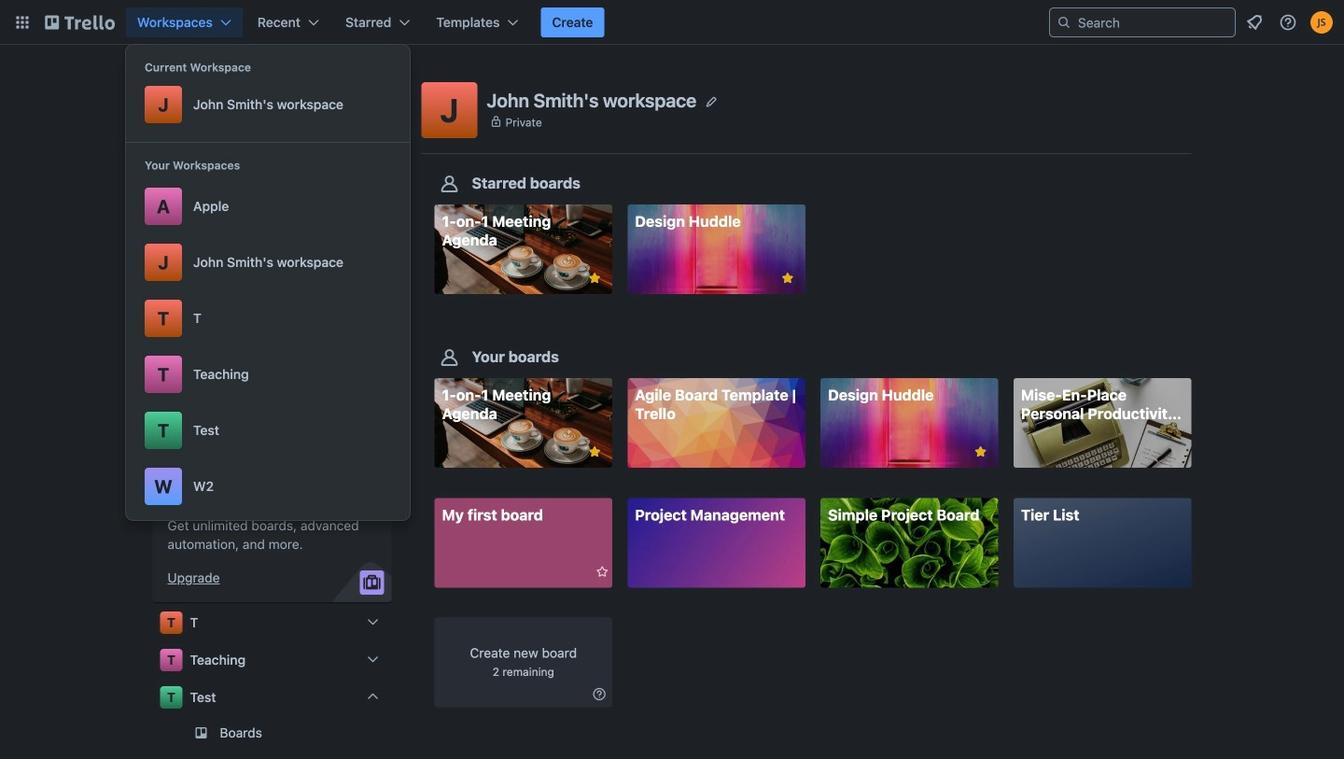 Task type: describe. For each thing, give the bounding box(es) containing it.
home image
[[160, 162, 183, 185]]

click to unstar this board. it will be removed from your starred list. image
[[973, 444, 989, 461]]

open information menu image
[[1279, 13, 1298, 32]]

back to home image
[[45, 7, 115, 37]]

primary element
[[0, 0, 1345, 45]]

john smith (johnsmith38824343) image
[[1311, 11, 1333, 34]]

sm image
[[590, 685, 609, 704]]



Task type: vqa. For each thing, say whether or not it's contained in the screenshot.
card corresponding to Done
no



Task type: locate. For each thing, give the bounding box(es) containing it.
board image
[[160, 88, 183, 110]]

search image
[[1057, 15, 1072, 30]]

template board image
[[160, 125, 183, 148]]

click to unstar this board. it will be removed from your starred list. image
[[586, 270, 603, 287], [780, 270, 796, 287], [586, 444, 603, 461]]

click to star this board. it will be added to your starred list. image
[[586, 563, 603, 580]]

0 notifications image
[[1244, 11, 1266, 34]]

Search field
[[1072, 9, 1235, 35]]



